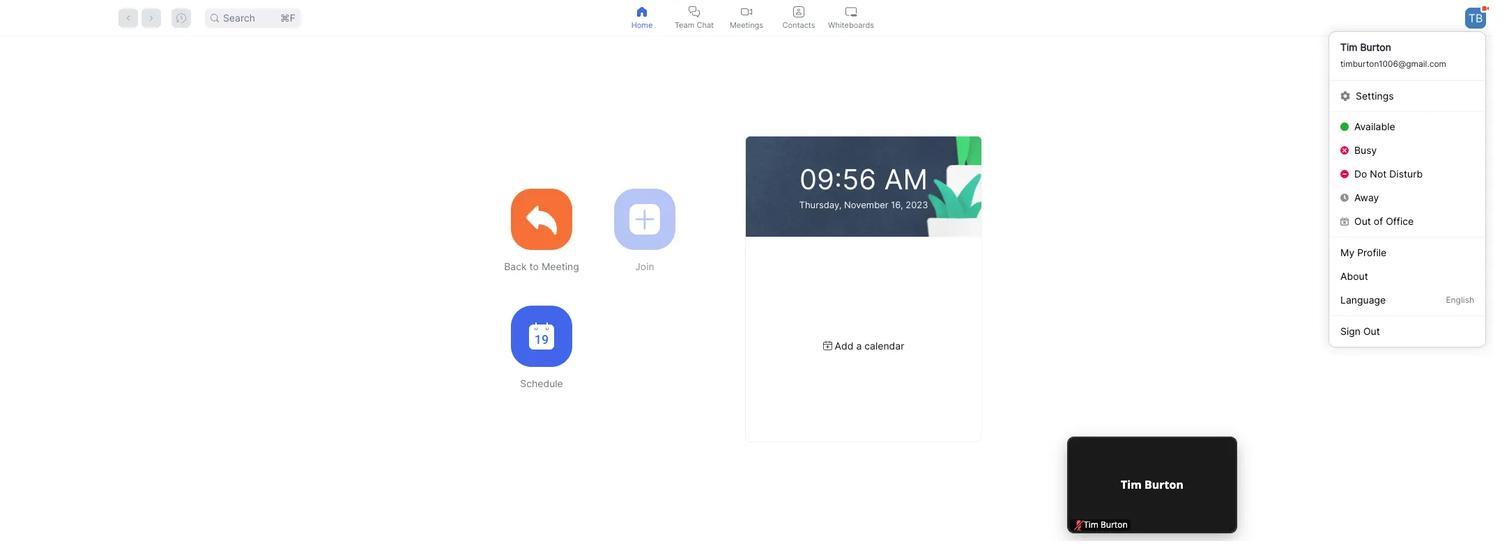 Task type: vqa. For each thing, say whether or not it's contained in the screenshot.
tab panel
no



Task type: locate. For each thing, give the bounding box(es) containing it.
tab list
[[616, 0, 877, 36]]

profile
[[1358, 246, 1387, 258]]

english
[[1446, 295, 1475, 305]]

sign
[[1341, 325, 1361, 337]]

add
[[835, 340, 854, 352]]

busy
[[1355, 144, 1377, 156]]

available button
[[1330, 115, 1486, 139]]

meetings
[[730, 20, 763, 30]]

out of office image
[[1341, 218, 1349, 226], [1341, 218, 1349, 226]]

november
[[844, 199, 889, 210]]

schedule
[[520, 378, 563, 389]]

do
[[1355, 168, 1367, 180]]

out right sign
[[1364, 325, 1380, 337]]

online image
[[1341, 123, 1349, 131]]

thursday,
[[799, 199, 842, 210]]

out
[[1355, 215, 1371, 227], [1364, 325, 1380, 337]]

setting image
[[1341, 91, 1350, 101], [1341, 91, 1350, 101]]

my profile
[[1341, 246, 1387, 258]]

team chat button
[[668, 0, 721, 36]]

out left of
[[1355, 215, 1371, 227]]

back image
[[526, 204, 557, 235], [526, 204, 557, 235]]

back to meeting
[[504, 260, 579, 272]]

out inside button
[[1364, 325, 1380, 337]]

to
[[530, 260, 539, 272]]

office
[[1386, 215, 1414, 227]]

⌘f
[[280, 12, 296, 23]]

1 vertical spatial out
[[1364, 325, 1380, 337]]

team chat image
[[689, 6, 700, 17]]

away button
[[1330, 186, 1486, 210]]

in meeting image
[[1482, 5, 1489, 12], [1482, 5, 1489, 12]]

plus squircle image
[[630, 204, 660, 235]]

16,
[[891, 199, 903, 210]]

2023
[[906, 199, 928, 210]]

add a calendar
[[835, 340, 905, 352]]

away
[[1355, 192, 1379, 204]]

not
[[1370, 168, 1387, 180]]

about
[[1341, 270, 1368, 282]]

about button
[[1330, 265, 1486, 288]]

video on image
[[741, 6, 752, 17]]

09:56
[[800, 162, 877, 196]]

contacts button
[[773, 0, 825, 36]]

busy image
[[1341, 146, 1349, 155]]

do not disturb image
[[1341, 170, 1349, 178], [1341, 170, 1349, 178]]

team
[[675, 20, 695, 30]]

do not disturb
[[1355, 168, 1423, 180]]

profile contact image
[[793, 6, 805, 17], [793, 6, 805, 17]]

back
[[504, 260, 527, 272]]

meeting
[[542, 260, 579, 272]]

plus squircle image
[[630, 204, 660, 235]]

0 vertical spatial out
[[1355, 215, 1371, 227]]

home button
[[616, 0, 668, 36]]

a
[[856, 340, 862, 352]]

add a calendar link
[[823, 340, 905, 352]]



Task type: describe. For each thing, give the bounding box(es) containing it.
tb
[[1469, 11, 1483, 25]]

09:56 am thursday, november 16, 2023
[[799, 162, 928, 210]]

team chat
[[675, 20, 714, 30]]

meetings button
[[721, 0, 773, 36]]

whiteboards
[[828, 20, 874, 30]]

join
[[635, 260, 654, 272]]

online image
[[1341, 123, 1349, 131]]

out of office
[[1355, 215, 1414, 227]]

sign out button
[[1330, 320, 1486, 343]]

tim
[[1341, 41, 1358, 53]]

whiteboard small image
[[846, 6, 857, 17]]

calendar
[[865, 340, 905, 352]]

away image
[[1341, 194, 1349, 202]]

settings button
[[1330, 84, 1486, 108]]

home small image
[[637, 6, 648, 17]]

busy image
[[1341, 146, 1349, 155]]

calendar add calendar image
[[823, 342, 832, 351]]

away image
[[1341, 194, 1349, 202]]

contacts
[[783, 20, 815, 30]]

home
[[631, 20, 653, 30]]

busy button
[[1330, 139, 1486, 162]]

language
[[1341, 294, 1386, 306]]

available
[[1355, 121, 1396, 132]]

timburton1006@gmail.com
[[1341, 59, 1447, 69]]

burton
[[1361, 41, 1392, 53]]

whiteboards button
[[825, 0, 877, 36]]

search
[[223, 12, 255, 23]]

magnifier image
[[211, 14, 219, 22]]

whiteboard small image
[[846, 6, 857, 17]]

disturb
[[1390, 168, 1423, 180]]

schedule image
[[529, 323, 554, 350]]

calendar add calendar image
[[823, 342, 832, 351]]

tim burton timburton1006@gmail.com
[[1341, 41, 1447, 69]]

tab list containing home
[[616, 0, 877, 36]]

chat
[[697, 20, 714, 30]]

of
[[1374, 215, 1383, 227]]

sign out
[[1341, 325, 1380, 337]]

home small image
[[637, 6, 648, 17]]

out inside "button"
[[1355, 215, 1371, 227]]

magnifier image
[[211, 14, 219, 22]]

do not disturb button
[[1330, 162, 1486, 186]]

my profile button
[[1330, 241, 1486, 265]]

am
[[884, 162, 928, 196]]

home tab panel
[[0, 36, 1493, 542]]

my
[[1341, 246, 1355, 258]]

video on image
[[741, 6, 752, 17]]

out of office button
[[1330, 210, 1486, 234]]

team chat image
[[689, 6, 700, 17]]

settings
[[1356, 90, 1394, 101]]



